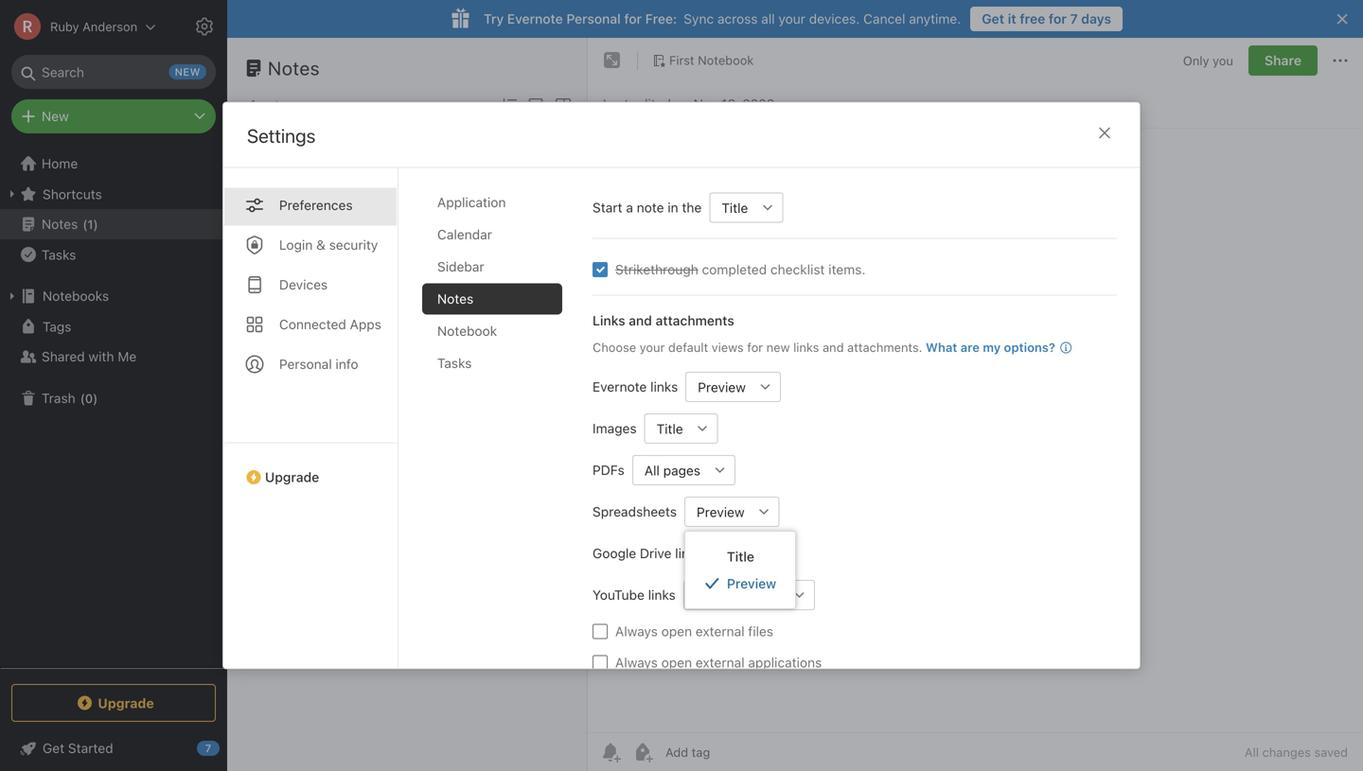Task type: locate. For each thing, give the bounding box(es) containing it.
0 vertical spatial external
[[696, 624, 745, 639]]

2 horizontal spatial for
[[1049, 11, 1067, 27]]

1 vertical spatial notebook
[[437, 323, 497, 339]]

choose your default views for new links and attachments.
[[593, 340, 923, 355]]

note up settings
[[260, 97, 287, 113]]

completed
[[702, 262, 767, 277]]

1 horizontal spatial note
[[637, 200, 664, 215]]

external
[[696, 624, 745, 639], [696, 655, 745, 671]]

evernote
[[507, 11, 563, 27], [593, 379, 647, 395]]

tab list
[[223, 168, 399, 669], [422, 187, 577, 669]]

all inside note window element
[[1245, 745, 1259, 760]]

notes inside 'note list' element
[[268, 57, 320, 79]]

get it free for 7 days button
[[970, 7, 1123, 31]]

it
[[1008, 11, 1016, 27]]

0 vertical spatial always
[[615, 624, 658, 639]]

1
[[250, 97, 256, 113], [87, 217, 93, 231]]

notebook
[[698, 53, 754, 67], [437, 323, 497, 339]]

expand note image
[[601, 49, 624, 72]]

preview button down views at the right of the page
[[686, 372, 751, 402]]

title inside field
[[722, 200, 748, 216]]

evernote right try
[[507, 11, 563, 27]]

0 vertical spatial and
[[629, 313, 652, 328]]

( inside notes ( 1 )
[[83, 217, 87, 231]]

1 vertical spatial open
[[661, 655, 692, 671]]

title right "the"
[[722, 200, 748, 216]]

0 vertical spatial your
[[779, 11, 806, 27]]

( inside the trash ( 0 )
[[80, 391, 85, 405]]

all left changes
[[1245, 745, 1259, 760]]

1 horizontal spatial 1
[[250, 97, 256, 113]]

external for applications
[[696, 655, 745, 671]]

application tab
[[422, 187, 562, 218]]

dropdown list menu
[[685, 543, 795, 597]]

sync
[[684, 11, 714, 27]]

a right start at the left
[[626, 200, 633, 215]]

for left "new"
[[747, 340, 763, 355]]

0 vertical spatial notebook
[[698, 53, 754, 67]]

ago
[[329, 206, 349, 219]]

notes tab
[[422, 284, 562, 315]]

only you
[[1183, 53, 1233, 67]]

tasks button
[[0, 240, 226, 270]]

strikethrough
[[615, 262, 698, 277]]

1 vertical spatial and
[[823, 340, 844, 355]]

a left few
[[252, 206, 258, 219]]

0 vertical spatial preview button
[[686, 372, 751, 402]]

) right 'trash'
[[93, 391, 98, 405]]

youtube links
[[593, 587, 676, 603]]

1 vertical spatial your
[[640, 340, 665, 355]]

applications
[[748, 655, 822, 671]]

0 horizontal spatial notebook
[[437, 323, 497, 339]]

links
[[593, 313, 625, 328]]

Select422 checkbox
[[593, 262, 608, 277]]

0 horizontal spatial upgrade
[[98, 696, 154, 711]]

1 vertical spatial preview button
[[684, 497, 749, 527]]

for for 7
[[1049, 11, 1067, 27]]

all left pages
[[644, 463, 660, 478]]

1 horizontal spatial and
[[823, 340, 844, 355]]

and right 'links'
[[629, 313, 652, 328]]

links
[[793, 340, 819, 355], [650, 379, 678, 395], [675, 546, 703, 561], [648, 587, 676, 603]]

preview button up title link
[[684, 497, 749, 527]]

1 horizontal spatial notebook
[[698, 53, 754, 67]]

always right 'always open external applications' checkbox at the bottom of the page
[[615, 655, 658, 671]]

pages
[[663, 463, 701, 478]]

all changes saved
[[1245, 745, 1348, 760]]

notes
[[268, 57, 320, 79], [42, 216, 78, 232], [437, 291, 474, 307]]

0 horizontal spatial and
[[629, 313, 652, 328]]

title inside choose default view option for images 'field'
[[657, 421, 683, 437]]

1 vertical spatial personal
[[279, 356, 332, 372]]

1 open from the top
[[661, 624, 692, 639]]

1 horizontal spatial upgrade button
[[223, 443, 398, 493]]

2 open from the top
[[661, 655, 692, 671]]

title
[[722, 200, 748, 216], [657, 421, 683, 437], [727, 549, 754, 565]]

add tag image
[[631, 741, 654, 764]]

1 horizontal spatial your
[[779, 11, 806, 27]]

1 horizontal spatial notes
[[268, 57, 320, 79]]

a
[[626, 200, 633, 215], [252, 206, 258, 219]]

0 vertical spatial all
[[644, 463, 660, 478]]

shortcuts
[[43, 186, 102, 202]]

title button
[[709, 193, 753, 223], [644, 414, 688, 444]]

for left 7
[[1049, 11, 1067, 27]]

0 vertical spatial tasks
[[42, 247, 76, 262]]

apps
[[350, 317, 381, 332]]

the
[[682, 200, 702, 215]]

0 horizontal spatial for
[[624, 11, 642, 27]]

1 vertical spatial 1
[[87, 217, 93, 231]]

checklist
[[771, 262, 825, 277]]

links right "new"
[[793, 340, 819, 355]]

1 horizontal spatial all
[[1245, 745, 1259, 760]]

preview for spreadsheets
[[697, 504, 745, 520]]

preview inside dropdown list menu
[[727, 576, 776, 592]]

personal info
[[279, 356, 358, 372]]

) down shortcuts button
[[93, 217, 98, 231]]

personal up expand note image
[[566, 11, 621, 27]]

2 vertical spatial notes
[[437, 291, 474, 307]]

home link
[[0, 149, 227, 179]]

2 always from the top
[[615, 655, 658, 671]]

upgrade
[[265, 470, 319, 485], [98, 696, 154, 711]]

notebook down try evernote personal for free: sync across all your devices. cancel anytime.
[[698, 53, 754, 67]]

)
[[93, 217, 98, 231], [93, 391, 98, 405]]

all
[[644, 463, 660, 478], [1245, 745, 1259, 760]]

) inside the trash ( 0 )
[[93, 391, 98, 405]]

) inside notes ( 1 )
[[93, 217, 98, 231]]

( for notes
[[83, 217, 87, 231]]

get
[[982, 11, 1004, 27]]

notes inside tab
[[437, 291, 474, 307]]

and left attachments.
[[823, 340, 844, 355]]

( right 'trash'
[[80, 391, 85, 405]]

close image
[[1093, 122, 1116, 144]]

0 vertical spatial notes
[[268, 57, 320, 79]]

tab list containing application
[[422, 187, 577, 669]]

for inside get it free for 7 days button
[[1049, 11, 1067, 27]]

Note Editor text field
[[588, 129, 1363, 733]]

settings image
[[193, 15, 216, 38]]

preview
[[698, 379, 746, 395], [697, 504, 745, 520], [727, 576, 776, 592]]

0 vertical spatial open
[[661, 624, 692, 639]]

edited
[[633, 96, 671, 112]]

last edited on nov 16, 2023
[[603, 96, 775, 112]]

1 horizontal spatial evernote
[[593, 379, 647, 395]]

grocery
[[252, 146, 302, 162]]

open down always open external files
[[661, 655, 692, 671]]

a inside 'note list' element
[[252, 206, 258, 219]]

notes down "sidebar"
[[437, 291, 474, 307]]

1 horizontal spatial title button
[[709, 193, 753, 223]]

list
[[305, 146, 328, 162]]

Choose default view option for Evernote links field
[[686, 372, 781, 402]]

0 vertical spatial personal
[[566, 11, 621, 27]]

first
[[669, 53, 694, 67]]

1 note
[[250, 97, 287, 113]]

0 horizontal spatial all
[[644, 463, 660, 478]]

title button for start a note in the
[[709, 193, 753, 223]]

application
[[437, 195, 506, 210]]

2 horizontal spatial notes
[[437, 291, 474, 307]]

for left free:
[[624, 11, 642, 27]]

1 vertical spatial always
[[615, 655, 658, 671]]

tasks tab
[[422, 348, 562, 379]]

notes down shortcuts
[[42, 216, 78, 232]]

tree
[[0, 149, 227, 667]]

preview down views at the right of the page
[[698, 379, 746, 395]]

Choose default view option for YouTube links field
[[683, 580, 815, 611]]

16,
[[721, 96, 739, 112]]

title up all pages "button"
[[657, 421, 683, 437]]

0 horizontal spatial upgrade button
[[11, 684, 216, 722]]

login
[[279, 237, 313, 253]]

0 horizontal spatial tasks
[[42, 247, 76, 262]]

tasks
[[42, 247, 76, 262], [437, 355, 472, 371]]

your down links and attachments
[[640, 340, 665, 355]]

1 horizontal spatial upgrade
[[265, 470, 319, 485]]

your right all
[[779, 11, 806, 27]]

personal down 'connected' on the left top of page
[[279, 356, 332, 372]]

1 horizontal spatial tasks
[[437, 355, 472, 371]]

devices
[[279, 277, 328, 293]]

security
[[329, 237, 378, 253]]

) for trash
[[93, 391, 98, 405]]

google drive links
[[593, 546, 703, 561]]

try evernote personal for free: sync across all your devices. cancel anytime.
[[484, 11, 961, 27]]

1 vertical spatial preview
[[697, 504, 745, 520]]

preview down title link
[[727, 576, 776, 592]]

0 vertical spatial )
[[93, 217, 98, 231]]

personal
[[566, 11, 621, 27], [279, 356, 332, 372]]

0 horizontal spatial 1
[[87, 217, 93, 231]]

1 down shortcuts
[[87, 217, 93, 231]]

trash
[[42, 390, 75, 406]]

1 horizontal spatial tab list
[[422, 187, 577, 669]]

1 vertical spatial tasks
[[437, 355, 472, 371]]

notebooks
[[43, 288, 109, 304]]

0 vertical spatial upgrade button
[[223, 443, 398, 493]]

1 vertical spatial )
[[93, 391, 98, 405]]

Choose default view option for Spreadsheets field
[[684, 497, 780, 527]]

options?
[[1004, 340, 1055, 355]]

title up the preview link
[[727, 549, 754, 565]]

tags
[[43, 319, 71, 334]]

always right always open external files checkbox
[[615, 624, 658, 639]]

google
[[593, 546, 636, 561]]

0 horizontal spatial note
[[260, 97, 287, 113]]

None search field
[[25, 55, 203, 89]]

1 always from the top
[[615, 624, 658, 639]]

always
[[615, 624, 658, 639], [615, 655, 658, 671]]

1 vertical spatial notes
[[42, 216, 78, 232]]

start a note in the
[[593, 200, 702, 215]]

tab list for start a note in the
[[422, 187, 577, 669]]

note left the in
[[637, 200, 664, 215]]

1 external from the top
[[696, 624, 745, 639]]

and
[[629, 313, 652, 328], [823, 340, 844, 355]]

1 vertical spatial title
[[657, 421, 683, 437]]

2 vertical spatial preview
[[727, 576, 776, 592]]

0 horizontal spatial a
[[252, 206, 258, 219]]

1 vertical spatial (
[[80, 391, 85, 405]]

notebook down notes tab
[[437, 323, 497, 339]]

drive
[[640, 546, 672, 561]]

0 horizontal spatial notes
[[42, 216, 78, 232]]

0 vertical spatial (
[[83, 217, 87, 231]]

(
[[83, 217, 87, 231], [80, 391, 85, 405]]

attachments.
[[847, 340, 923, 355]]

always for always open external applications
[[615, 655, 658, 671]]

notes up the 1 note at the left
[[268, 57, 320, 79]]

free:
[[645, 11, 677, 27]]

1 up settings
[[250, 97, 256, 113]]

start
[[593, 200, 622, 215]]

tab list containing preferences
[[223, 168, 399, 669]]

you
[[1213, 53, 1233, 67]]

all inside "button"
[[644, 463, 660, 478]]

1 vertical spatial all
[[1245, 745, 1259, 760]]

0 vertical spatial 1
[[250, 97, 256, 113]]

tasks down notes ( 1 )
[[42, 247, 76, 262]]

views
[[712, 340, 744, 355]]

saved
[[1314, 745, 1348, 760]]

always open external files
[[615, 624, 773, 639]]

title link
[[685, 543, 795, 570]]

add a reminder image
[[599, 741, 622, 764]]

all pages button
[[632, 455, 705, 486]]

1 vertical spatial note
[[637, 200, 664, 215]]

1 vertical spatial title button
[[644, 414, 688, 444]]

for
[[624, 11, 642, 27], [1049, 11, 1067, 27], [747, 340, 763, 355]]

title button for images
[[644, 414, 688, 444]]

1 vertical spatial external
[[696, 655, 745, 671]]

open up always open external applications
[[661, 624, 692, 639]]

1 horizontal spatial personal
[[566, 11, 621, 27]]

sidebar tab
[[422, 251, 562, 283]]

0 horizontal spatial tab list
[[223, 168, 399, 669]]

0 vertical spatial title button
[[709, 193, 753, 223]]

Always open external files checkbox
[[593, 624, 608, 639]]

tasks down notebook tab
[[437, 355, 472, 371]]

2 ) from the top
[[93, 391, 98, 405]]

0 vertical spatial evernote
[[507, 11, 563, 27]]

default
[[668, 340, 708, 355]]

( down shortcuts
[[83, 217, 87, 231]]

0 horizontal spatial title button
[[644, 414, 688, 444]]

external up always open external applications
[[696, 624, 745, 639]]

evernote down choose
[[593, 379, 647, 395]]

2 vertical spatial title
[[727, 549, 754, 565]]

1 ) from the top
[[93, 217, 98, 231]]

preview up title link
[[697, 504, 745, 520]]

links and attachments
[[593, 313, 734, 328]]

0 horizontal spatial personal
[[279, 356, 332, 372]]

2023
[[743, 96, 775, 112]]

across
[[717, 11, 758, 27]]

title button right "the"
[[709, 193, 753, 223]]

notes ( 1 )
[[42, 216, 98, 232]]

external down always open external files
[[696, 655, 745, 671]]

title button up all pages "button"
[[644, 414, 688, 444]]

preferences
[[279, 197, 353, 213]]

0 vertical spatial preview
[[698, 379, 746, 395]]

0 vertical spatial title
[[722, 200, 748, 216]]

1 horizontal spatial for
[[747, 340, 763, 355]]

on
[[675, 96, 690, 112]]

2 external from the top
[[696, 655, 745, 671]]



Task type: describe. For each thing, give the bounding box(es) containing it.
items.
[[829, 262, 866, 277]]

Search text field
[[25, 55, 203, 89]]

my
[[983, 340, 1001, 355]]

calendar tab
[[422, 219, 562, 250]]

links down 'drive'
[[648, 587, 676, 603]]

for for free:
[[624, 11, 642, 27]]

sugar
[[314, 166, 350, 182]]

calendar
[[437, 227, 492, 242]]

notebook tab
[[422, 316, 562, 347]]

strikethrough completed checklist items.
[[615, 262, 866, 277]]

nov
[[694, 96, 718, 112]]

few
[[261, 206, 280, 219]]

always open external applications
[[615, 655, 822, 671]]

settings
[[247, 124, 316, 147]]

Start a new note in the body or title. field
[[709, 193, 783, 223]]

minutes
[[284, 206, 326, 219]]

devices.
[[809, 11, 860, 27]]

tasks inside button
[[42, 247, 76, 262]]

are
[[961, 340, 980, 355]]

tree containing home
[[0, 149, 227, 667]]

files
[[748, 624, 773, 639]]

new
[[766, 340, 790, 355]]

images
[[593, 421, 637, 436]]

info
[[336, 356, 358, 372]]

changes
[[1262, 745, 1311, 760]]

open for always open external files
[[661, 624, 692, 639]]

preview button for evernote links
[[686, 372, 751, 402]]

1 horizontal spatial a
[[626, 200, 633, 215]]

0 vertical spatial note
[[260, 97, 287, 113]]

with
[[89, 349, 114, 364]]

note window element
[[588, 38, 1363, 772]]

preview button for spreadsheets
[[684, 497, 749, 527]]

1 vertical spatial evernote
[[593, 379, 647, 395]]

choose
[[593, 340, 636, 355]]

1 vertical spatial upgrade
[[98, 696, 154, 711]]

tab list for application
[[223, 168, 399, 669]]

external for files
[[696, 624, 745, 639]]

0 horizontal spatial evernote
[[507, 11, 563, 27]]

spreadsheets
[[593, 504, 677, 520]]

all
[[761, 11, 775, 27]]

all for all pages
[[644, 463, 660, 478]]

links right 'drive'
[[675, 546, 703, 561]]

&
[[316, 237, 326, 253]]

login & security
[[279, 237, 378, 253]]

1 vertical spatial upgrade button
[[11, 684, 216, 722]]

home
[[42, 156, 78, 171]]

all pages
[[644, 463, 701, 478]]

preview for evernote links
[[698, 379, 746, 395]]

a few minutes ago
[[252, 206, 349, 219]]

title inside dropdown list menu
[[727, 549, 754, 565]]

title for images
[[657, 421, 683, 437]]

0 horizontal spatial your
[[640, 340, 665, 355]]

shortcuts button
[[0, 179, 226, 209]]

anytime.
[[909, 11, 961, 27]]

share
[[1265, 53, 1302, 68]]

me
[[118, 349, 137, 364]]

always for always open external files
[[615, 624, 658, 639]]

in
[[668, 200, 678, 215]]

sidebar
[[437, 259, 484, 275]]

connected
[[279, 317, 346, 332]]

try
[[484, 11, 504, 27]]

Choose default view option for Images field
[[644, 414, 718, 444]]

first notebook
[[669, 53, 754, 67]]

tasks inside tab
[[437, 355, 472, 371]]

milk
[[252, 166, 277, 182]]

new button
[[11, 99, 216, 133]]

cancel
[[863, 11, 905, 27]]

( for trash
[[80, 391, 85, 405]]

0 vertical spatial upgrade
[[265, 470, 319, 485]]

youtube
[[593, 587, 645, 603]]

notebooks link
[[0, 281, 226, 311]]

free
[[1020, 11, 1045, 27]]

get it free for 7 days
[[982, 11, 1111, 27]]

expand notebooks image
[[5, 289, 20, 304]]

only
[[1183, 53, 1209, 67]]

links up choose default view option for images 'field'
[[650, 379, 678, 395]]

Always open external applications checkbox
[[593, 656, 608, 671]]

days
[[1081, 11, 1111, 27]]

1 inside notes ( 1 )
[[87, 217, 93, 231]]

eggs
[[280, 166, 311, 182]]

) for notes
[[93, 217, 98, 231]]

1 inside 'note list' element
[[250, 97, 256, 113]]

shared with me
[[42, 349, 137, 364]]

open for always open external applications
[[661, 655, 692, 671]]

notebook inside button
[[698, 53, 754, 67]]

note list element
[[227, 38, 588, 772]]

title for start a note in the
[[722, 200, 748, 216]]

cheese
[[354, 166, 400, 182]]

share button
[[1249, 45, 1318, 76]]

shared with me link
[[0, 342, 226, 372]]

attachments
[[656, 313, 734, 328]]

tags button
[[0, 311, 226, 342]]

notes inside tree
[[42, 216, 78, 232]]

trash ( 0 )
[[42, 390, 98, 406]]

notebook inside tab
[[437, 323, 497, 339]]

all for all changes saved
[[1245, 745, 1259, 760]]

preview link
[[685, 570, 795, 597]]

Choose default view option for PDFs field
[[632, 455, 736, 486]]

pdfs
[[593, 462, 625, 478]]

0
[[85, 391, 93, 405]]

new
[[42, 108, 69, 124]]



Task type: vqa. For each thing, say whether or not it's contained in the screenshot.
Application
yes



